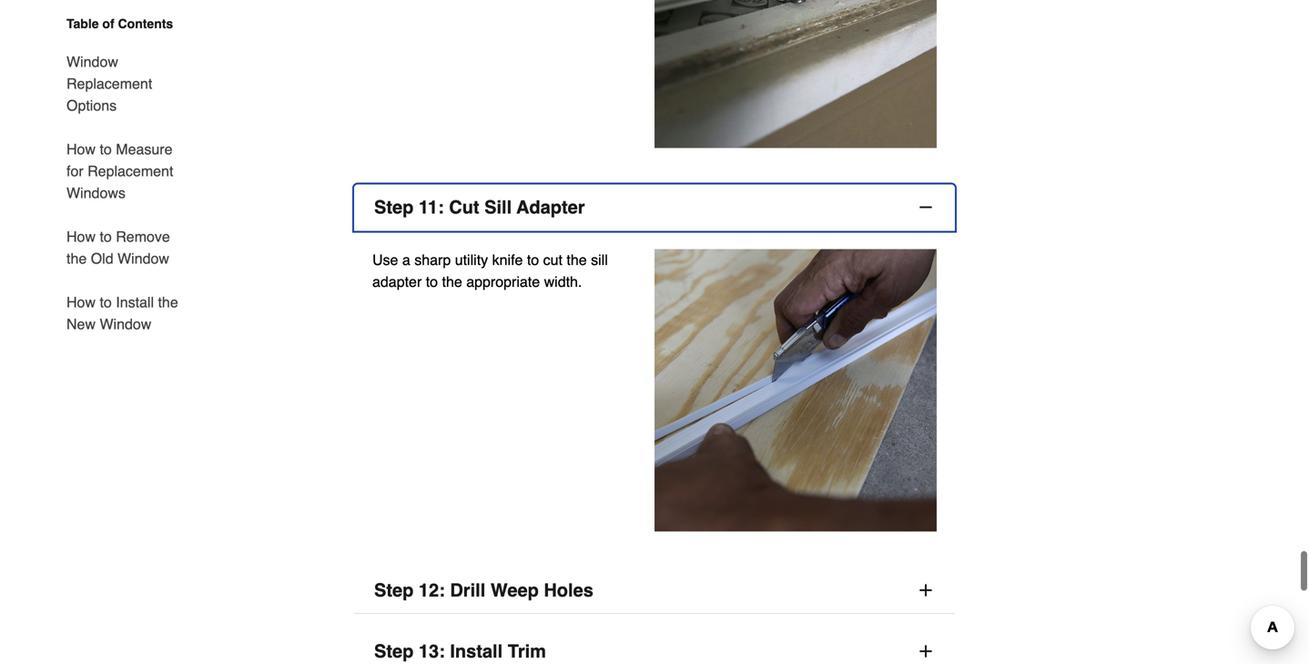 Task type: vqa. For each thing, say whether or not it's contained in the screenshot.
"to" associated with How to Install the New Window
yes



Task type: describe. For each thing, give the bounding box(es) containing it.
use
[[373, 251, 399, 268]]

how to measure for replacement windows link
[[67, 128, 189, 215]]

the left sill
[[567, 251, 587, 268]]

sharp
[[415, 251, 451, 268]]

new
[[67, 316, 96, 333]]

how for how to measure for replacement windows
[[67, 141, 96, 158]]

a person cutting a sill adapter with a utility knife. image
[[655, 249, 937, 531]]

table of contents
[[67, 16, 173, 31]]

cut
[[449, 197, 480, 218]]

13:
[[419, 641, 445, 662]]

install for trim
[[450, 641, 503, 662]]

the inside how to install the new window
[[158, 294, 178, 311]]

contents
[[118, 16, 173, 31]]

step 12: drill weep holes button
[[354, 568, 956, 614]]

step for step 12: drill weep holes
[[374, 580, 414, 601]]

step 11: cut sill adapter
[[374, 197, 585, 218]]

window replacement options link
[[67, 40, 189, 128]]

table
[[67, 16, 99, 31]]

minus image
[[917, 198, 936, 216]]

0 vertical spatial replacement
[[67, 75, 152, 92]]

to for how to remove the old window
[[100, 228, 112, 245]]

to down sharp
[[426, 273, 438, 290]]

how to install the new window link
[[67, 281, 189, 335]]

step 13: install trim
[[374, 641, 547, 662]]

replacement inside how to measure for replacement windows
[[88, 163, 173, 179]]

how to remove the old window
[[67, 228, 170, 267]]

a
[[403, 251, 411, 268]]

windows
[[67, 184, 126, 201]]

holes
[[544, 580, 594, 601]]

cut
[[544, 251, 563, 268]]

step 11: cut sill adapter button
[[354, 184, 956, 231]]

step for step 11: cut sill adapter
[[374, 197, 414, 218]]

to left the "cut"
[[527, 251, 539, 268]]

how to install the new window
[[67, 294, 178, 333]]

install for the
[[116, 294, 154, 311]]

use a sharp utility knife to cut the sill adapter to the appropriate width.
[[373, 251, 608, 290]]

utility
[[455, 251, 488, 268]]

old
[[91, 250, 113, 267]]

to for how to install the new window
[[100, 294, 112, 311]]

how for how to install the new window
[[67, 294, 96, 311]]



Task type: locate. For each thing, give the bounding box(es) containing it.
how up "for"
[[67, 141, 96, 158]]

to left measure
[[100, 141, 112, 158]]

12:
[[419, 580, 445, 601]]

2 step from the top
[[374, 580, 414, 601]]

how for how to remove the old window
[[67, 228, 96, 245]]

install inside button
[[450, 641, 503, 662]]

0 horizontal spatial install
[[116, 294, 154, 311]]

1 step from the top
[[374, 197, 414, 218]]

for
[[67, 163, 84, 179]]

2 vertical spatial step
[[374, 641, 414, 662]]

step left "12:"
[[374, 580, 414, 601]]

to up old
[[100, 228, 112, 245]]

1 vertical spatial window
[[118, 250, 169, 267]]

window
[[67, 53, 118, 70], [118, 250, 169, 267], [100, 316, 152, 333]]

step for step 13: install trim
[[374, 641, 414, 662]]

window inside how to install the new window
[[100, 316, 152, 333]]

step left 13:
[[374, 641, 414, 662]]

knife
[[492, 251, 523, 268]]

11:
[[419, 197, 444, 218]]

how to remove the old window link
[[67, 215, 189, 281]]

table of contents element
[[52, 15, 189, 335]]

step inside 'button'
[[374, 580, 414, 601]]

plus image
[[917, 581, 936, 600]]

how
[[67, 141, 96, 158], [67, 228, 96, 245], [67, 294, 96, 311]]

replacement up options
[[67, 75, 152, 92]]

1 vertical spatial step
[[374, 580, 414, 601]]

window for remove
[[118, 250, 169, 267]]

window inside how to remove the old window
[[118, 250, 169, 267]]

to inside how to remove the old window
[[100, 228, 112, 245]]

how inside how to install the new window
[[67, 294, 96, 311]]

step left 11:
[[374, 197, 414, 218]]

trim
[[508, 641, 547, 662]]

the left old
[[67, 250, 87, 267]]

the down utility
[[442, 273, 463, 290]]

a measuring tape on a window. image
[[655, 0, 937, 148]]

0 vertical spatial install
[[116, 294, 154, 311]]

sill
[[591, 251, 608, 268]]

2 vertical spatial how
[[67, 294, 96, 311]]

install
[[116, 294, 154, 311], [450, 641, 503, 662]]

sill
[[485, 197, 512, 218]]

options
[[67, 97, 117, 114]]

how up old
[[67, 228, 96, 245]]

2 vertical spatial window
[[100, 316, 152, 333]]

0 vertical spatial step
[[374, 197, 414, 218]]

to down old
[[100, 294, 112, 311]]

of
[[102, 16, 114, 31]]

adapter
[[373, 273, 422, 290]]

0 vertical spatial window
[[67, 53, 118, 70]]

plus image
[[917, 642, 936, 661]]

remove
[[116, 228, 170, 245]]

2 how from the top
[[67, 228, 96, 245]]

adapter
[[517, 197, 585, 218]]

how up new
[[67, 294, 96, 311]]

1 horizontal spatial install
[[450, 641, 503, 662]]

window for install
[[100, 316, 152, 333]]

to
[[100, 141, 112, 158], [100, 228, 112, 245], [527, 251, 539, 268], [426, 273, 438, 290], [100, 294, 112, 311]]

measure
[[116, 141, 173, 158]]

1 vertical spatial install
[[450, 641, 503, 662]]

window inside window replacement options
[[67, 53, 118, 70]]

3 how from the top
[[67, 294, 96, 311]]

1 how from the top
[[67, 141, 96, 158]]

3 step from the top
[[374, 641, 414, 662]]

1 vertical spatial how
[[67, 228, 96, 245]]

the inside how to remove the old window
[[67, 250, 87, 267]]

window right new
[[100, 316, 152, 333]]

appropriate
[[467, 273, 540, 290]]

install inside how to install the new window
[[116, 294, 154, 311]]

step
[[374, 197, 414, 218], [374, 580, 414, 601], [374, 641, 414, 662]]

how to measure for replacement windows
[[67, 141, 173, 201]]

replacement
[[67, 75, 152, 92], [88, 163, 173, 179]]

1 vertical spatial replacement
[[88, 163, 173, 179]]

replacement down measure
[[88, 163, 173, 179]]

drill
[[450, 580, 486, 601]]

install right 13:
[[450, 641, 503, 662]]

window down remove
[[118, 250, 169, 267]]

step 13: install trim button
[[354, 629, 956, 664]]

how inside how to measure for replacement windows
[[67, 141, 96, 158]]

to for how to measure for replacement windows
[[100, 141, 112, 158]]

how inside how to remove the old window
[[67, 228, 96, 245]]

to inside how to measure for replacement windows
[[100, 141, 112, 158]]

weep
[[491, 580, 539, 601]]

step 12: drill weep holes
[[374, 580, 594, 601]]

0 vertical spatial how
[[67, 141, 96, 158]]

width.
[[544, 273, 582, 290]]

window replacement options
[[67, 53, 152, 114]]

the
[[67, 250, 87, 267], [567, 251, 587, 268], [442, 273, 463, 290], [158, 294, 178, 311]]

the down how to remove the old window 'link' at the top of the page
[[158, 294, 178, 311]]

to inside how to install the new window
[[100, 294, 112, 311]]

window down table in the top left of the page
[[67, 53, 118, 70]]

install down how to remove the old window 'link' at the top of the page
[[116, 294, 154, 311]]



